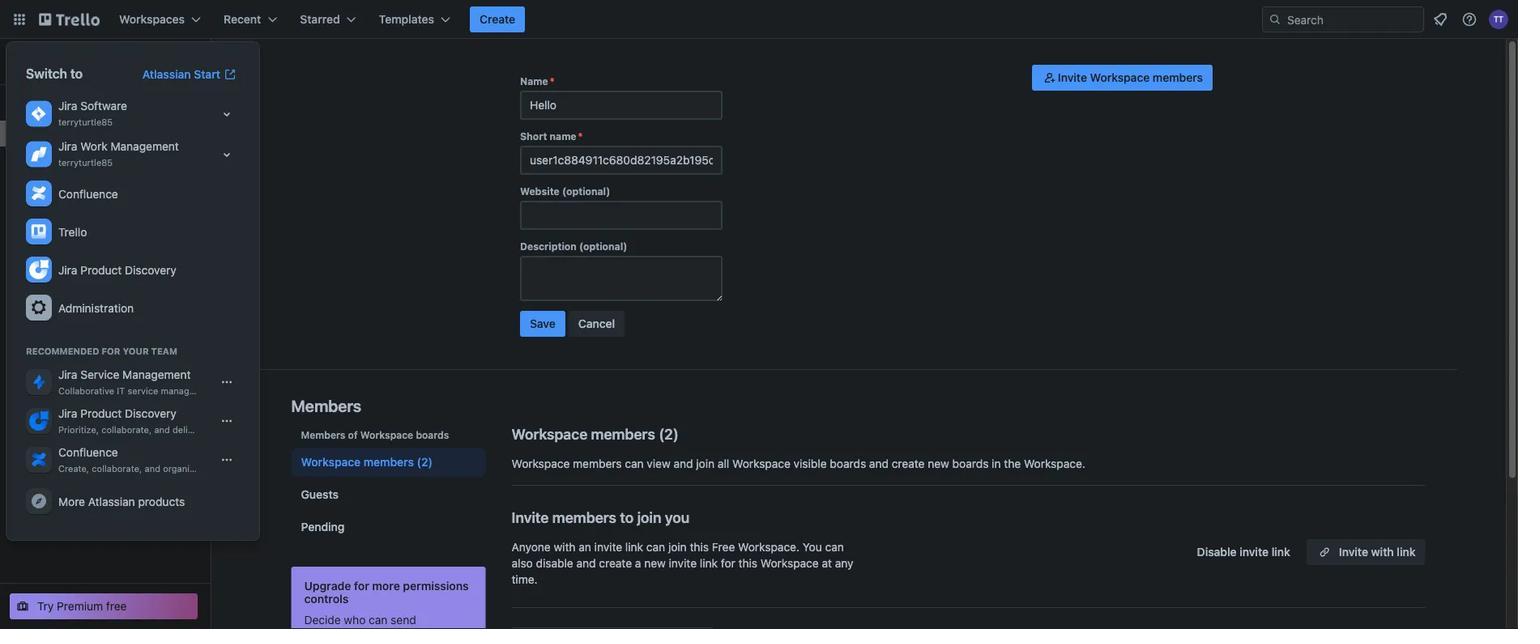 Task type: vqa. For each thing, say whether or not it's contained in the screenshot.
top *
yes



Task type: locate. For each thing, give the bounding box(es) containing it.
join left all
[[696, 458, 715, 471]]

2 horizontal spatial invite
[[1240, 546, 1269, 559]]

0 vertical spatial your
[[10, 271, 34, 284]]

invite workspace members
[[1058, 71, 1204, 84]]

0 horizontal spatial for
[[354, 580, 369, 593]]

members left "of"
[[301, 430, 346, 441]]

terryturtle85 inside jira work management terryturtle85
[[58, 158, 113, 168]]

jira product discovery options menu image
[[220, 415, 233, 428]]

management inside jira service management collaborative it service management
[[123, 368, 191, 382]]

boards up jams on the top
[[37, 271, 75, 284]]

0 horizontal spatial to
[[70, 66, 83, 81]]

1 discovery from the top
[[125, 263, 177, 277]]

0 vertical spatial create
[[892, 458, 925, 471]]

0 vertical spatial collaborate,
[[101, 425, 152, 436]]

1 horizontal spatial atlassian
[[142, 68, 191, 81]]

2 vertical spatial invite
[[1340, 546, 1369, 559]]

discovery for jira product discovery
[[125, 263, 177, 277]]

invite right a
[[669, 557, 697, 571]]

primary element
[[0, 0, 1519, 39]]

jira down calendar
[[58, 263, 77, 277]]

join
[[696, 458, 715, 471], [638, 509, 662, 526], [669, 541, 687, 554]]

and right visible
[[870, 458, 889, 471]]

2 vertical spatial new
[[645, 557, 666, 571]]

to left you
[[620, 509, 634, 526]]

confluence up table "link"
[[58, 187, 118, 201]]

discovery down calendar link in the left top of the page
[[125, 263, 177, 277]]

invite
[[1058, 71, 1088, 84], [512, 509, 549, 526], [1340, 546, 1369, 559]]

confluence create, collaborate, and organize your work
[[58, 446, 244, 475]]

2 vertical spatial join
[[669, 541, 687, 554]]

pending
[[301, 521, 345, 534]]

0 vertical spatial new
[[204, 425, 221, 436]]

0 horizontal spatial create
[[599, 557, 632, 571]]

invite with link
[[1340, 546, 1416, 559]]

table link
[[36, 212, 201, 228]]

invite right disable
[[1240, 546, 1269, 559]]

0 vertical spatial discovery
[[125, 263, 177, 277]]

1 vertical spatial management
[[123, 368, 191, 382]]

with for anyone
[[554, 541, 576, 554]]

0 vertical spatial management
[[111, 140, 179, 153]]

(optional) for website (optional)
[[562, 186, 611, 197]]

to right hello free
[[70, 66, 83, 81]]

1 vertical spatial workspace members
[[301, 456, 414, 469]]

jira inside jira service management collaborative it service management
[[58, 368, 77, 382]]

product inside jira product discovery prioritize, collaborate, and deliver new ideas
[[80, 407, 122, 421]]

new inside anyone with an invite link can join this free workspace. you can also disable and create a new invite link for this workspace at any time.
[[645, 557, 666, 571]]

0 horizontal spatial join
[[638, 509, 662, 526]]

premium
[[57, 600, 103, 614]]

invite inside button
[[1240, 546, 1269, 559]]

1 vertical spatial product
[[80, 407, 122, 421]]

your right for
[[123, 346, 149, 357]]

collaborate, inside confluence create, collaborate, and organize your work
[[92, 464, 142, 475]]

this
[[690, 541, 709, 554], [739, 557, 758, 571]]

trello
[[58, 225, 87, 239]]

in
[[992, 458, 1001, 471]]

name *
[[520, 75, 555, 87]]

1 vertical spatial invite
[[512, 509, 549, 526]]

invite
[[595, 541, 623, 554], [1240, 546, 1269, 559], [669, 557, 697, 571]]

for inside anyone with an invite link can join this free workspace. you can also disable and create a new invite link for this workspace at any time.
[[721, 557, 736, 571]]

workspace. right the on the bottom right of the page
[[1024, 458, 1086, 471]]

send
[[391, 614, 416, 627]]

for
[[721, 557, 736, 571], [354, 580, 369, 593]]

confluence
[[58, 187, 118, 201], [58, 446, 118, 460]]

link inside button
[[1272, 546, 1291, 559]]

0 vertical spatial product
[[80, 263, 122, 277]]

it
[[117, 386, 125, 397]]

new left ideas at the left bottom of page
[[204, 425, 221, 436]]

upgrade
[[304, 580, 351, 593]]

management
[[111, 140, 179, 153], [123, 368, 191, 382]]

1 horizontal spatial create
[[892, 458, 925, 471]]

workspace. left "you"
[[738, 541, 800, 554]]

0 vertical spatial workspace.
[[1024, 458, 1086, 471]]

1 horizontal spatial *
[[578, 130, 583, 142]]

new inside jira product discovery prioritize, collaborate, and deliver new ideas
[[204, 425, 221, 436]]

jira left work at the left of page
[[58, 140, 77, 153]]

anyone with an invite link can join this free workspace. you can also disable and create a new invite link for this workspace at any time.
[[512, 541, 854, 587]]

atlassian right more
[[88, 495, 135, 509]]

1 vertical spatial confluence
[[58, 446, 118, 460]]

1 vertical spatial this
[[739, 557, 758, 571]]

(optional)
[[562, 186, 611, 197], [579, 241, 628, 252]]

3 jira from the top
[[58, 263, 77, 277]]

1 vertical spatial workspace.
[[738, 541, 800, 554]]

management inside jira work management terryturtle85
[[111, 140, 179, 153]]

1 product from the top
[[80, 263, 122, 277]]

(
[[659, 426, 665, 443]]

0 horizontal spatial atlassian
[[88, 495, 135, 509]]

0 vertical spatial *
[[550, 75, 555, 87]]

atlassian left start
[[142, 68, 191, 81]]

expand image
[[217, 105, 237, 124], [217, 145, 237, 165]]

1 vertical spatial collaborate,
[[92, 464, 142, 475]]

new right a
[[645, 557, 666, 571]]

short name *
[[520, 130, 583, 142]]

0 vertical spatial join
[[696, 458, 715, 471]]

2 expand image from the top
[[217, 145, 237, 165]]

1 vertical spatial create
[[599, 557, 632, 571]]

product down collaborative
[[80, 407, 122, 421]]

members
[[1153, 71, 1204, 84], [591, 426, 656, 443], [364, 456, 414, 469], [573, 458, 622, 471], [553, 509, 617, 526]]

1 expand image from the top
[[217, 105, 237, 124]]

0 vertical spatial confluence
[[58, 187, 118, 201]]

1 vertical spatial for
[[354, 580, 369, 593]]

0 horizontal spatial *
[[550, 75, 555, 87]]

discovery down service
[[125, 407, 177, 421]]

workspace
[[1091, 71, 1150, 84], [10, 185, 70, 199], [512, 426, 588, 443], [361, 430, 414, 441], [301, 456, 361, 469], [512, 458, 570, 471], [733, 458, 791, 471], [761, 557, 819, 571]]

and inside jira product discovery prioritize, collaborate, and deliver new ideas
[[154, 425, 170, 436]]

of
[[348, 430, 358, 441]]

2 vertical spatial members
[[301, 430, 346, 441]]

jira up prioritize,
[[58, 407, 77, 421]]

can down you
[[647, 541, 666, 554]]

your boards with 1 items element
[[10, 268, 164, 288]]

atlassian
[[142, 68, 191, 81], [88, 495, 135, 509]]

jira inside jira work management terryturtle85
[[58, 140, 77, 153]]

0 horizontal spatial workspace.
[[738, 541, 800, 554]]

1 vertical spatial atlassian
[[88, 495, 135, 509]]

members down boards
[[36, 127, 85, 140]]

product for jira product discovery prioritize, collaborate, and deliver new ideas
[[80, 407, 122, 421]]

1 vertical spatial expand image
[[217, 145, 237, 165]]

name
[[550, 130, 577, 142]]

free
[[42, 64, 62, 75], [712, 541, 735, 554]]

terryturtle85 inside the jira software terryturtle85
[[58, 117, 113, 128]]

and down an
[[577, 557, 596, 571]]

service
[[128, 386, 158, 397]]

2 horizontal spatial invite
[[1340, 546, 1369, 559]]

link
[[626, 541, 644, 554], [1272, 546, 1291, 559], [1398, 546, 1416, 559], [700, 557, 718, 571]]

new
[[204, 425, 221, 436], [928, 458, 950, 471], [645, 557, 666, 571]]

0 vertical spatial to
[[70, 66, 83, 81]]

jira
[[58, 99, 77, 113], [58, 140, 77, 153], [58, 263, 77, 277], [58, 368, 77, 382], [58, 407, 77, 421]]

1 horizontal spatial with
[[1372, 546, 1395, 559]]

and
[[66, 299, 86, 312], [154, 425, 170, 436], [674, 458, 693, 471], [870, 458, 889, 471], [145, 464, 160, 475], [577, 557, 596, 571]]

management
[[161, 386, 216, 397]]

None text field
[[520, 91, 723, 120], [520, 146, 723, 175], [520, 91, 723, 120], [520, 146, 723, 175]]

1 horizontal spatial join
[[669, 541, 687, 554]]

management up confluence link
[[111, 140, 179, 153]]

join down you
[[669, 541, 687, 554]]

2 terryturtle85 from the top
[[58, 158, 113, 168]]

the
[[1004, 458, 1021, 471]]

save button
[[520, 311, 566, 337]]

a
[[635, 557, 642, 571]]

0 vertical spatial this
[[690, 541, 709, 554]]

jams
[[36, 299, 63, 312]]

jira inside the jira software terryturtle85
[[58, 99, 77, 113]]

( 2 )
[[659, 426, 679, 443]]

management up service
[[123, 368, 191, 382]]

collaborate, up more atlassian products
[[92, 464, 142, 475]]

invite inside button
[[1058, 71, 1088, 84]]

with
[[554, 541, 576, 554], [1372, 546, 1395, 559]]

members link
[[0, 121, 211, 147]]

1 horizontal spatial workspace members
[[512, 426, 656, 443]]

switch
[[26, 66, 67, 81]]

0 horizontal spatial invite
[[512, 509, 549, 526]]

with for invite
[[1372, 546, 1395, 559]]

jams and jims
[[36, 299, 113, 312]]

0 horizontal spatial free
[[42, 64, 62, 75]]

0 vertical spatial invite
[[1058, 71, 1088, 84]]

0 vertical spatial (optional)
[[562, 186, 611, 197]]

jira for jira product discovery prioritize, collaborate, and deliver new ideas
[[58, 407, 77, 421]]

join left you
[[638, 509, 662, 526]]

0 horizontal spatial with
[[554, 541, 576, 554]]

at
[[822, 557, 832, 571]]

time.
[[512, 573, 538, 587]]

workspace members down "of"
[[301, 456, 414, 469]]

None text field
[[520, 201, 723, 230], [520, 256, 723, 302], [520, 201, 723, 230], [520, 256, 723, 302]]

*
[[550, 75, 555, 87], [578, 130, 583, 142]]

terryturtle85 down work at the left of page
[[58, 158, 113, 168]]

jira software terryturtle85
[[58, 99, 127, 128]]

2 horizontal spatial new
[[928, 458, 950, 471]]

members
[[36, 127, 85, 140], [291, 396, 362, 415], [301, 430, 346, 441]]

prioritize,
[[58, 425, 99, 436]]

discovery inside jira product discovery prioritize, collaborate, and deliver new ideas
[[125, 407, 177, 421]]

disable invite link button
[[1188, 540, 1301, 566]]

website
[[520, 186, 560, 197]]

with inside anyone with an invite link can join this free workspace. you can also disable and create a new invite link for this workspace at any time.
[[554, 541, 576, 554]]

2 jira from the top
[[58, 140, 77, 153]]

0 horizontal spatial new
[[204, 425, 221, 436]]

settings image
[[29, 298, 49, 318]]

jira down 'recommended'
[[58, 368, 77, 382]]

1 vertical spatial discovery
[[125, 407, 177, 421]]

try premium free button
[[10, 594, 198, 620]]

1 vertical spatial *
[[578, 130, 583, 142]]

disable invite link
[[1198, 546, 1291, 559]]

1 horizontal spatial free
[[712, 541, 735, 554]]

confluence up create,
[[58, 446, 118, 460]]

1 horizontal spatial new
[[645, 557, 666, 571]]

and inside confluence create, collaborate, and organize your work
[[145, 464, 160, 475]]

2 product from the top
[[80, 407, 122, 421]]

1 horizontal spatial workspace.
[[1024, 458, 1086, 471]]

2 discovery from the top
[[125, 407, 177, 421]]

1 terryturtle85 from the top
[[58, 117, 113, 128]]

workspace members left (
[[512, 426, 656, 443]]

disable
[[536, 557, 574, 571]]

0 horizontal spatial this
[[690, 541, 709, 554]]

try
[[37, 600, 54, 614]]

search image
[[1269, 13, 1282, 26]]

terryturtle85 down software
[[58, 117, 113, 128]]

1 vertical spatial your
[[123, 346, 149, 357]]

templates
[[379, 13, 434, 26]]

(optional) right website
[[562, 186, 611, 197]]

boards up (2)
[[416, 430, 449, 441]]

0 vertical spatial terryturtle85
[[58, 117, 113, 128]]

1 vertical spatial free
[[712, 541, 735, 554]]

0 vertical spatial expand image
[[217, 105, 237, 124]]

free
[[106, 600, 127, 614]]

1 horizontal spatial invite
[[1058, 71, 1088, 84]]

new left in
[[928, 458, 950, 471]]

0 horizontal spatial workspace members
[[301, 456, 414, 469]]

your up settings image
[[10, 271, 34, 284]]

4 jira from the top
[[58, 368, 77, 382]]

can up at
[[826, 541, 844, 554]]

work
[[80, 140, 108, 153]]

with inside button
[[1372, 546, 1395, 559]]

invite inside button
[[1340, 546, 1369, 559]]

5 jira from the top
[[58, 407, 77, 421]]

switch to
[[26, 66, 83, 81]]

2 confluence from the top
[[58, 446, 118, 460]]

0 vertical spatial free
[[42, 64, 62, 75]]

1 vertical spatial (optional)
[[579, 241, 628, 252]]

and left deliver
[[154, 425, 170, 436]]

jira for jira software terryturtle85
[[58, 99, 77, 113]]

1 vertical spatial members
[[291, 396, 362, 415]]

1 confluence from the top
[[58, 187, 118, 201]]

collaborate, up confluence create, collaborate, and organize your work
[[101, 425, 152, 436]]

confluence inside confluence create, collaborate, and organize your work
[[58, 446, 118, 460]]

invite with link button
[[1307, 540, 1426, 566]]

1 vertical spatial join
[[638, 509, 662, 526]]

1 jira from the top
[[58, 99, 77, 113]]

0 vertical spatial for
[[721, 557, 736, 571]]

1 horizontal spatial for
[[721, 557, 736, 571]]

organizationdetailform element
[[520, 75, 723, 344]]

templates button
[[369, 6, 460, 32]]

(optional) right description
[[579, 241, 628, 252]]

members of workspace boards
[[301, 430, 449, 441]]

1 vertical spatial terryturtle85
[[58, 158, 113, 168]]

and left organize
[[145, 464, 160, 475]]

product down calendar link in the left top of the page
[[80, 263, 122, 277]]

management for jira service management
[[123, 368, 191, 382]]

0 vertical spatial atlassian
[[142, 68, 191, 81]]

jira down switch to
[[58, 99, 77, 113]]

1 horizontal spatial to
[[620, 509, 634, 526]]

create,
[[58, 464, 89, 475]]

jims
[[89, 299, 113, 312]]

name
[[520, 75, 548, 87]]

jira inside jira product discovery prioritize, collaborate, and deliver new ideas
[[58, 407, 77, 421]]

can right who on the left bottom of the page
[[369, 614, 388, 627]]

0 notifications image
[[1431, 10, 1451, 29]]

Search field
[[1282, 7, 1424, 32]]

create
[[480, 13, 516, 26]]

for inside upgrade for more permissions controls decide who can send
[[354, 580, 369, 593]]

invite right an
[[595, 541, 623, 554]]

jira service management options menu image
[[220, 376, 233, 389]]

members up "of"
[[291, 396, 362, 415]]

for
[[102, 346, 120, 357]]

workspace views
[[10, 185, 104, 199]]

expand image for jira work management
[[217, 145, 237, 165]]



Task type: describe. For each thing, give the bounding box(es) containing it.
organize
[[163, 464, 199, 475]]

your
[[202, 464, 221, 475]]

work
[[223, 464, 244, 475]]

workspace members can view and join all workspace visible boards and create new boards in the workspace.
[[512, 458, 1086, 471]]

more
[[58, 495, 85, 509]]

hello
[[42, 47, 70, 60]]

boards right visible
[[830, 458, 867, 471]]

invite for invite with link
[[1340, 546, 1369, 559]]

and left jims
[[66, 299, 86, 312]]

disable
[[1198, 546, 1237, 559]]

0 vertical spatial workspace members
[[512, 426, 656, 443]]

free inside hello free
[[42, 64, 62, 75]]

recommended for your team
[[26, 346, 177, 357]]

permissions
[[403, 580, 469, 593]]

join inside anyone with an invite link can join this free workspace. you can also disable and create a new invite link for this workspace at any time.
[[669, 541, 687, 554]]

confluence options menu image
[[220, 454, 233, 467]]

create inside anyone with an invite link can join this free workspace. you can also disable and create a new invite link for this workspace at any time.
[[599, 557, 632, 571]]

more atlassian products
[[58, 495, 185, 509]]

starred button
[[290, 6, 366, 32]]

jira for jira work management terryturtle85
[[58, 140, 77, 153]]

more
[[372, 580, 400, 593]]

trello link
[[19, 213, 246, 251]]

and right view
[[674, 458, 693, 471]]

upgrade for more permissions controls decide who can send
[[304, 580, 469, 630]]

switch to… image
[[11, 11, 28, 28]]

)
[[673, 426, 679, 443]]

jira product discovery link
[[19, 251, 246, 289]]

ideas
[[224, 425, 246, 436]]

all
[[718, 458, 730, 471]]

collaborate, inside jira product discovery prioritize, collaborate, and deliver new ideas
[[101, 425, 152, 436]]

h
[[17, 52, 29, 71]]

short
[[520, 130, 547, 142]]

free inside anyone with an invite link can join this free workspace. you can also disable and create a new invite link for this workspace at any time.
[[712, 541, 735, 554]]

guests
[[301, 488, 339, 502]]

administration
[[58, 302, 134, 315]]

calendar link
[[36, 237, 201, 254]]

cancel
[[579, 317, 615, 331]]

collaborative
[[58, 386, 114, 397]]

(2)
[[417, 456, 433, 469]]

visible
[[794, 458, 827, 471]]

administration link
[[19, 289, 246, 327]]

2
[[665, 426, 673, 443]]

recent button
[[214, 6, 287, 32]]

decide
[[304, 614, 341, 627]]

save
[[530, 317, 556, 331]]

controls
[[304, 593, 349, 606]]

can inside upgrade for more permissions controls decide who can send
[[369, 614, 388, 627]]

1 vertical spatial new
[[928, 458, 950, 471]]

terry turtle (terryturtle) image
[[1490, 10, 1509, 29]]

calendar
[[36, 239, 83, 252]]

1 horizontal spatial invite
[[669, 557, 697, 571]]

deliver
[[173, 425, 201, 436]]

(optional) for description (optional)
[[579, 241, 628, 252]]

jira service management collaborative it service management
[[58, 368, 216, 397]]

your boards
[[10, 271, 75, 284]]

members inside invite workspace members button
[[1153, 71, 1204, 84]]

create button
[[470, 6, 525, 32]]

workspace inside button
[[1091, 71, 1150, 84]]

workspace navigation collapse icon image
[[177, 50, 199, 73]]

views
[[73, 185, 104, 199]]

atlassian start link
[[133, 62, 246, 88]]

link inside button
[[1398, 546, 1416, 559]]

invite for invite members to join you
[[512, 509, 549, 526]]

hello link
[[42, 47, 70, 60]]

who
[[344, 614, 366, 627]]

software
[[80, 99, 127, 113]]

1 horizontal spatial your
[[123, 346, 149, 357]]

recommended
[[26, 346, 99, 357]]

0 vertical spatial members
[[36, 127, 85, 140]]

jira product discovery prioritize, collaborate, and deliver new ideas
[[58, 407, 246, 436]]

table
[[36, 213, 64, 226]]

management for jira work management
[[111, 140, 179, 153]]

boards
[[36, 101, 72, 114]]

also
[[512, 557, 533, 571]]

0 horizontal spatial your
[[10, 271, 34, 284]]

more atlassian products link
[[19, 483, 246, 521]]

invite for invite workspace members
[[1058, 71, 1088, 84]]

0 horizontal spatial invite
[[595, 541, 623, 554]]

hello free
[[42, 47, 70, 75]]

boards left in
[[953, 458, 989, 471]]

sm image
[[1042, 70, 1058, 86]]

2 horizontal spatial join
[[696, 458, 715, 471]]

workspaces
[[119, 13, 185, 26]]

invite workspace members button
[[1032, 65, 1213, 91]]

can left view
[[625, 458, 644, 471]]

try premium free
[[37, 600, 127, 614]]

discovery for jira product discovery prioritize, collaborate, and deliver new ideas
[[125, 407, 177, 421]]

jams and jims link
[[36, 297, 182, 314]]

an
[[579, 541, 592, 554]]

workspaces button
[[109, 6, 211, 32]]

service
[[80, 368, 119, 382]]

anyone
[[512, 541, 551, 554]]

and inside anyone with an invite link can join this free workspace. you can also disable and create a new invite link for this workspace at any time.
[[577, 557, 596, 571]]

team
[[151, 346, 177, 357]]

workspace inside anyone with an invite link can join this free workspace. you can also disable and create a new invite link for this workspace at any time.
[[761, 557, 819, 571]]

expand image for jira software
[[217, 105, 237, 124]]

any
[[835, 557, 854, 571]]

description
[[520, 241, 577, 252]]

h link
[[10, 49, 36, 75]]

cancel button
[[569, 311, 625, 337]]

confluence for confluence create, collaborate, and organize your work
[[58, 446, 118, 460]]

workspace. inside anyone with an invite link can join this free workspace. you can also disable and create a new invite link for this workspace at any time.
[[738, 541, 800, 554]]

description (optional)
[[520, 241, 628, 252]]

1 vertical spatial to
[[620, 509, 634, 526]]

jira work management terryturtle85
[[58, 140, 179, 168]]

product for jira product discovery
[[80, 263, 122, 277]]

jira for jira service management collaborative it service management
[[58, 368, 77, 382]]

back to home image
[[39, 6, 100, 32]]

confluence link
[[19, 175, 246, 213]]

1 horizontal spatial this
[[739, 557, 758, 571]]

confluence for confluence
[[58, 187, 118, 201]]

jira for jira product discovery
[[58, 263, 77, 277]]

products
[[138, 495, 185, 509]]

open information menu image
[[1462, 11, 1478, 28]]

start
[[194, 68, 220, 81]]

pending link
[[291, 513, 486, 542]]

you
[[803, 541, 822, 554]]

guests link
[[291, 481, 486, 510]]



